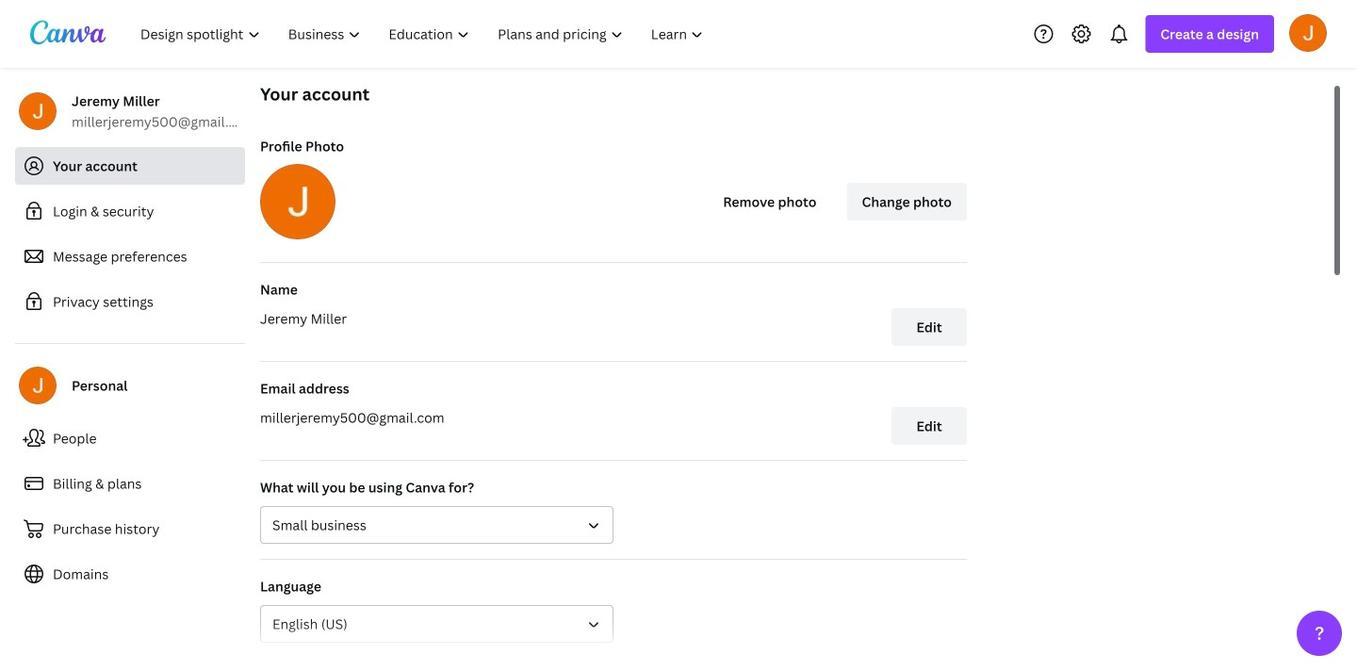 Task type: locate. For each thing, give the bounding box(es) containing it.
jeremy miller image
[[1290, 14, 1328, 52]]

None button
[[260, 506, 614, 544]]



Task type: vqa. For each thing, say whether or not it's contained in the screenshot.
the "1 of 10" to the right
no



Task type: describe. For each thing, give the bounding box(es) containing it.
top level navigation element
[[128, 15, 720, 53]]

Language: English (US) button
[[260, 605, 614, 643]]



